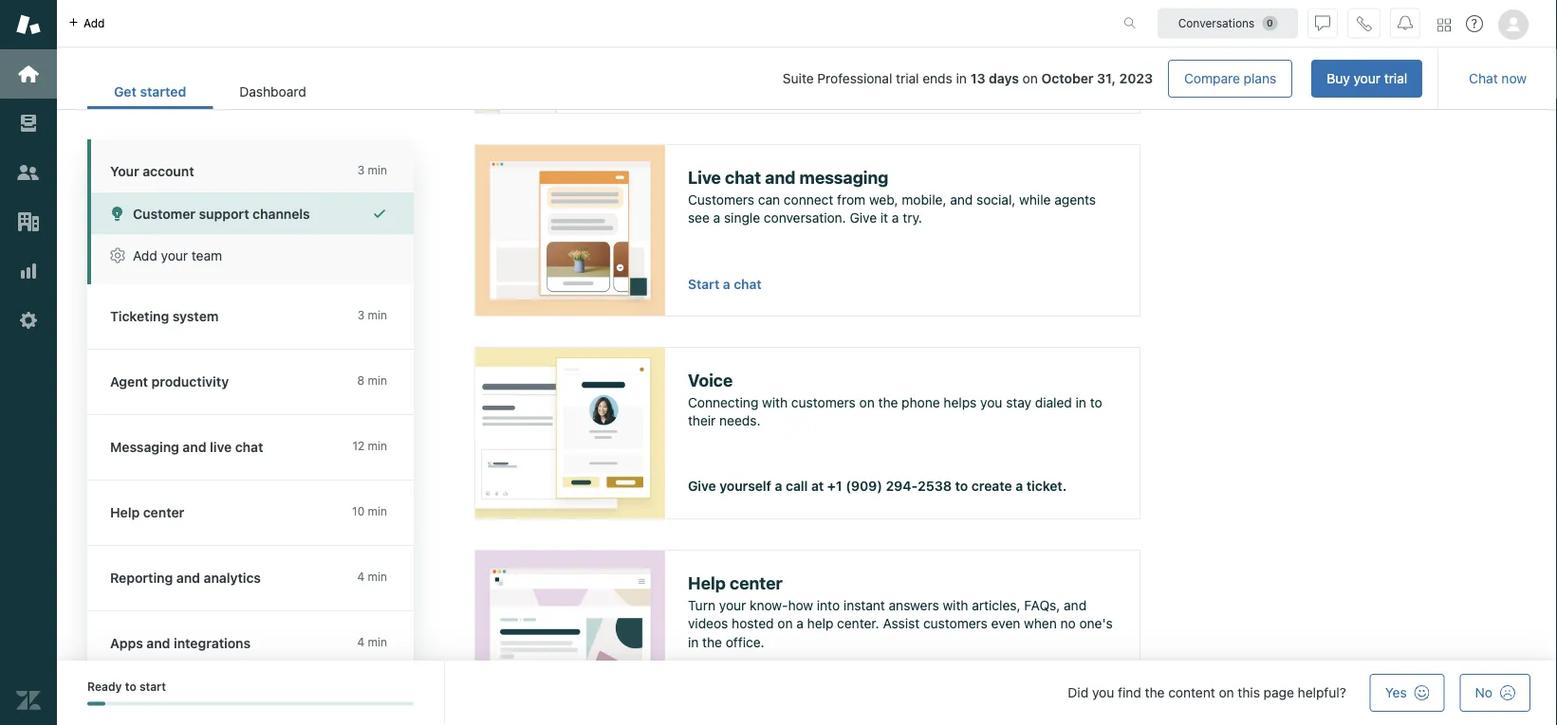 Task type: locate. For each thing, give the bounding box(es) containing it.
tab list containing get started
[[87, 74, 333, 109]]

0 horizontal spatial you
[[980, 395, 1002, 410]]

to inside footer
[[125, 681, 136, 694]]

chat right live
[[235, 440, 263, 455]]

0 vertical spatial in
[[956, 71, 967, 86]]

customers inside help center turn your know-how into instant answers with articles, faqs, and videos hosted on a help center. assist customers even when no one's in the office.
[[923, 616, 988, 632]]

your for add
[[161, 248, 188, 264]]

a down how on the bottom
[[796, 616, 804, 632]]

1 vertical spatial 3
[[357, 309, 365, 322]]

0 vertical spatial 4 min
[[357, 571, 387, 584]]

0 vertical spatial help
[[110, 505, 140, 521]]

a
[[713, 210, 720, 226], [892, 210, 899, 226], [723, 276, 730, 292], [775, 479, 782, 494], [1015, 479, 1023, 494], [796, 616, 804, 632]]

customers image
[[16, 160, 41, 185]]

videos
[[688, 616, 728, 632]]

when
[[1024, 616, 1057, 632]]

0 vertical spatial 4
[[357, 571, 365, 584]]

1 vertical spatial your
[[161, 248, 188, 264]]

button displays agent's chat status as invisible. image
[[1315, 16, 1330, 31]]

social,
[[976, 192, 1016, 207]]

their
[[688, 413, 716, 429]]

help center turn your know-how into instant answers with articles, faqs, and videos hosted on a help center. assist customers even when no one's in the office.
[[688, 573, 1113, 650]]

with inside 'voice connecting with customers on the phone helps you stay dialed in to their needs.'
[[762, 395, 788, 410]]

in
[[956, 71, 967, 86], [1076, 395, 1086, 410], [688, 635, 699, 650]]

connect
[[784, 192, 833, 207]]

1 horizontal spatial give
[[850, 210, 877, 226]]

1 vertical spatial 4 min
[[357, 636, 387, 649]]

0 vertical spatial to
[[1090, 395, 1102, 410]]

to right dialed
[[1090, 395, 1102, 410]]

4 min
[[357, 571, 387, 584], [357, 636, 387, 649]]

did
[[1068, 686, 1088, 701]]

2 horizontal spatial the
[[1145, 686, 1165, 701]]

1 horizontal spatial in
[[956, 71, 967, 86]]

10 min
[[352, 505, 387, 519]]

0 horizontal spatial in
[[688, 635, 699, 650]]

1 min from the top
[[368, 164, 387, 177]]

chat up customers
[[725, 167, 761, 187]]

center down messaging
[[143, 505, 184, 521]]

0 vertical spatial the
[[878, 395, 898, 410]]

on right days at top
[[1022, 71, 1038, 86]]

give yourself a call at +1 (909) 294-2538 to create a ticket.
[[688, 479, 1067, 494]]

you left 'stay'
[[980, 395, 1002, 410]]

trial inside button
[[1384, 71, 1407, 86]]

give left yourself
[[688, 479, 716, 494]]

center inside help center turn your know-how into instant answers with articles, faqs, and videos hosted on a help center. assist customers even when no one's in the office.
[[730, 573, 783, 593]]

on down how on the bottom
[[777, 616, 793, 632]]

1 trial from the left
[[1384, 71, 1407, 86]]

with left articles,
[[943, 598, 968, 613]]

help up reporting
[[110, 505, 140, 521]]

min for reporting and analytics
[[368, 571, 387, 584]]

analytics
[[204, 571, 261, 586]]

on inside footer
[[1219, 686, 1234, 701]]

3 min for your account
[[357, 164, 387, 177]]

0 vertical spatial center
[[143, 505, 184, 521]]

in left 13
[[956, 71, 967, 86]]

content
[[1168, 686, 1215, 701]]

2 vertical spatial in
[[688, 635, 699, 650]]

1 vertical spatial in
[[1076, 395, 1086, 410]]

1 vertical spatial 3 min
[[357, 309, 387, 322]]

on left phone
[[859, 395, 875, 410]]

messaging
[[110, 440, 179, 455]]

hosted
[[732, 616, 774, 632]]

progress bar image
[[87, 703, 105, 706]]

voice
[[688, 370, 733, 390]]

in inside section
[[956, 71, 967, 86]]

(909)
[[846, 479, 882, 494]]

your
[[1353, 71, 1381, 86], [161, 248, 188, 264], [719, 598, 746, 613]]

1 horizontal spatial customers
[[923, 616, 988, 632]]

center for help center turn your know-how into instant answers with articles, faqs, and videos hosted on a help center. assist customers even when no one's in the office.
[[730, 573, 783, 593]]

2 min from the top
[[368, 309, 387, 322]]

dashboard tab
[[213, 74, 333, 109]]

get started
[[114, 84, 186, 100]]

2023
[[1119, 71, 1153, 86]]

no button
[[1460, 675, 1530, 713]]

4 min for integrations
[[357, 636, 387, 649]]

10
[[352, 505, 365, 519]]

buy your trial
[[1327, 71, 1407, 86]]

2 trial from the left
[[896, 71, 919, 86]]

footer
[[57, 661, 1557, 726]]

give left it
[[850, 210, 877, 226]]

compare
[[1184, 71, 1240, 86]]

needs.
[[719, 413, 760, 429]]

trial for your
[[1384, 71, 1407, 86]]

help
[[110, 505, 140, 521], [688, 573, 726, 593]]

1 horizontal spatial center
[[730, 573, 783, 593]]

to left start
[[125, 681, 136, 694]]

1 3 from the top
[[357, 164, 365, 177]]

a right start
[[723, 276, 730, 292]]

and
[[765, 167, 796, 187], [950, 192, 973, 207], [183, 440, 206, 455], [176, 571, 200, 586], [1064, 598, 1087, 613], [146, 636, 170, 652]]

and up no
[[1064, 598, 1087, 613]]

apps
[[110, 636, 143, 652]]

1 vertical spatial give
[[688, 479, 716, 494]]

ticket.
[[1026, 479, 1067, 494]]

notifications image
[[1398, 16, 1413, 31]]

3 inside your account heading
[[357, 164, 365, 177]]

4 min from the top
[[368, 440, 387, 453]]

find
[[1118, 686, 1141, 701]]

0 horizontal spatial customers
[[791, 395, 856, 410]]

faqs,
[[1024, 598, 1060, 613]]

try.
[[903, 210, 922, 226]]

6 min from the top
[[368, 571, 387, 584]]

1 vertical spatial 4
[[357, 636, 365, 649]]

web,
[[869, 192, 898, 207]]

0 vertical spatial chat
[[725, 167, 761, 187]]

you right did
[[1092, 686, 1114, 701]]

a left ticket.
[[1015, 479, 1023, 494]]

help center
[[110, 505, 184, 521]]

chat inside live chat and messaging customers can connect from web, mobile, and social, while agents see a single conversation. give it a try.
[[725, 167, 761, 187]]

voice connecting with customers on the phone helps you stay dialed in to their needs.
[[688, 370, 1102, 429]]

articles,
[[972, 598, 1020, 613]]

0 vertical spatial customers
[[791, 395, 856, 410]]

1 horizontal spatial the
[[878, 395, 898, 410]]

and right apps
[[146, 636, 170, 652]]

1 4 from the top
[[357, 571, 365, 584]]

0 vertical spatial with
[[762, 395, 788, 410]]

1 3 min from the top
[[357, 164, 387, 177]]

min inside your account heading
[[368, 164, 387, 177]]

help inside help center turn your know-how into instant answers with articles, faqs, and videos hosted on a help center. assist customers even when no one's in the office.
[[688, 573, 726, 593]]

give inside live chat and messaging customers can connect from web, mobile, and social, while agents see a single conversation. give it a try.
[[850, 210, 877, 226]]

5 min from the top
[[368, 505, 387, 519]]

your account heading
[[87, 139, 414, 193]]

3 for system
[[357, 309, 365, 322]]

0 horizontal spatial with
[[762, 395, 788, 410]]

start a chat button
[[688, 276, 762, 293]]

0 horizontal spatial your
[[161, 248, 188, 264]]

0 horizontal spatial trial
[[896, 71, 919, 86]]

stay
[[1006, 395, 1031, 410]]

the inside 'voice connecting with customers on the phone helps you stay dialed in to their needs.'
[[878, 395, 898, 410]]

in down videos
[[688, 635, 699, 650]]

with right connecting
[[762, 395, 788, 410]]

3 min from the top
[[368, 374, 387, 388]]

your inside help center turn your know-how into instant answers with articles, faqs, and videos hosted on a help center. assist customers even when no one's in the office.
[[719, 598, 746, 613]]

this
[[1238, 686, 1260, 701]]

help up the turn
[[688, 573, 726, 593]]

and up the can
[[765, 167, 796, 187]]

31,
[[1097, 71, 1116, 86]]

in inside help center turn your know-how into instant answers with articles, faqs, and videos hosted on a help center. assist customers even when no one's in the office.
[[688, 635, 699, 650]]

call
[[786, 479, 808, 494]]

yes
[[1385, 686, 1407, 701]]

center
[[143, 505, 184, 521], [730, 573, 783, 593]]

to right 2538
[[955, 479, 968, 494]]

1 vertical spatial customers
[[923, 616, 988, 632]]

customers up at
[[791, 395, 856, 410]]

customers down articles,
[[923, 616, 988, 632]]

0 horizontal spatial center
[[143, 505, 184, 521]]

page
[[1264, 686, 1294, 701]]

1 vertical spatial help
[[688, 573, 726, 593]]

7 min from the top
[[368, 636, 387, 649]]

how
[[788, 598, 813, 613]]

example of email conversation inside of the ticketing system and the customer is asking the agent about reimbursement policy. image
[[475, 0, 665, 113]]

1 horizontal spatial with
[[943, 598, 968, 613]]

it
[[880, 210, 888, 226]]

min for help center
[[368, 505, 387, 519]]

trial left ends
[[896, 71, 919, 86]]

1 vertical spatial center
[[730, 573, 783, 593]]

while
[[1019, 192, 1051, 207]]

1 horizontal spatial you
[[1092, 686, 1114, 701]]

3 min inside your account heading
[[357, 164, 387, 177]]

account
[[143, 164, 194, 179]]

2 vertical spatial to
[[125, 681, 136, 694]]

2 3 from the top
[[357, 309, 365, 322]]

buy
[[1327, 71, 1350, 86]]

min for ticketing system
[[368, 309, 387, 322]]

the left phone
[[878, 395, 898, 410]]

1 horizontal spatial help
[[688, 573, 726, 593]]

compare plans button
[[1168, 60, 1292, 98]]

your right the buy
[[1353, 71, 1381, 86]]

1 vertical spatial you
[[1092, 686, 1114, 701]]

2 3 min from the top
[[357, 309, 387, 322]]

started
[[140, 84, 186, 100]]

on left this
[[1219, 686, 1234, 701]]

footer containing did you find the content on this page helpful?
[[57, 661, 1557, 726]]

can
[[758, 192, 780, 207]]

4 min for analytics
[[357, 571, 387, 584]]

the down videos
[[702, 635, 722, 650]]

in inside 'voice connecting with customers on the phone helps you stay dialed in to their needs.'
[[1076, 395, 1086, 410]]

tab list
[[87, 74, 333, 109]]

0 vertical spatial 3 min
[[357, 164, 387, 177]]

customers
[[688, 192, 754, 207]]

section
[[348, 60, 1422, 98]]

0 vertical spatial you
[[980, 395, 1002, 410]]

a left call
[[775, 479, 782, 494]]

did you find the content on this page helpful?
[[1068, 686, 1346, 701]]

in right dialed
[[1076, 395, 1086, 410]]

to
[[1090, 395, 1102, 410], [955, 479, 968, 494], [125, 681, 136, 694]]

0 vertical spatial 3
[[357, 164, 365, 177]]

2 horizontal spatial to
[[1090, 395, 1102, 410]]

give
[[850, 210, 877, 226], [688, 479, 716, 494]]

zendesk image
[[16, 689, 41, 714]]

add button
[[57, 0, 116, 46]]

trial down notifications image
[[1384, 71, 1407, 86]]

1 vertical spatial to
[[955, 479, 968, 494]]

reporting image
[[16, 259, 41, 284]]

your up hosted
[[719, 598, 746, 613]]

2 4 min from the top
[[357, 636, 387, 649]]

live
[[688, 167, 721, 187]]

chat
[[725, 167, 761, 187], [734, 276, 762, 292], [235, 440, 263, 455]]

your right the add
[[161, 248, 188, 264]]

example of how the agent accepts an incoming phone call as well as how to log the details of the call. image
[[475, 348, 665, 519]]

conversations
[[1178, 17, 1255, 30]]

0 horizontal spatial to
[[125, 681, 136, 694]]

productivity
[[151, 374, 229, 390]]

1 horizontal spatial trial
[[1384, 71, 1407, 86]]

conversations button
[[1158, 8, 1298, 38]]

the inside footer
[[1145, 686, 1165, 701]]

0 vertical spatial give
[[850, 210, 877, 226]]

your for buy
[[1353, 71, 1381, 86]]

ready
[[87, 681, 122, 694]]

your inside section
[[1353, 71, 1381, 86]]

2 vertical spatial the
[[1145, 686, 1165, 701]]

0 horizontal spatial the
[[702, 635, 722, 650]]

the right find
[[1145, 686, 1165, 701]]

with
[[762, 395, 788, 410], [943, 598, 968, 613]]

chat right start
[[734, 276, 762, 292]]

example of a help center article. image
[[475, 551, 665, 722]]

1 4 min from the top
[[357, 571, 387, 584]]

1 vertical spatial the
[[702, 635, 722, 650]]

2 horizontal spatial your
[[1353, 71, 1381, 86]]

0 vertical spatial your
[[1353, 71, 1381, 86]]

1 vertical spatial with
[[943, 598, 968, 613]]

2 horizontal spatial in
[[1076, 395, 1086, 410]]

1 vertical spatial chat
[[734, 276, 762, 292]]

2 vertical spatial your
[[719, 598, 746, 613]]

min for agent productivity
[[368, 374, 387, 388]]

messaging and live chat
[[110, 440, 263, 455]]

1 horizontal spatial your
[[719, 598, 746, 613]]

center up know-
[[730, 573, 783, 593]]

you
[[980, 395, 1002, 410], [1092, 686, 1114, 701]]

conversation.
[[764, 210, 846, 226]]

4 for apps and integrations
[[357, 636, 365, 649]]

and left live
[[183, 440, 206, 455]]

12 min
[[352, 440, 387, 453]]

ticketing
[[110, 309, 169, 324]]

the
[[878, 395, 898, 410], [702, 635, 722, 650], [1145, 686, 1165, 701]]

2 4 from the top
[[357, 636, 365, 649]]

and left social,
[[950, 192, 973, 207]]

organizations image
[[16, 210, 41, 234]]

3 for account
[[357, 164, 365, 177]]

0 horizontal spatial help
[[110, 505, 140, 521]]



Task type: describe. For each thing, give the bounding box(es) containing it.
dialed
[[1035, 395, 1072, 410]]

apps and integrations
[[110, 636, 251, 652]]

with inside help center turn your know-how into instant answers with articles, faqs, and videos hosted on a help center. assist customers even when no one's in the office.
[[943, 598, 968, 613]]

helpful?
[[1298, 686, 1346, 701]]

get help image
[[1466, 15, 1483, 32]]

admin image
[[16, 308, 41, 333]]

section containing compare plans
[[348, 60, 1422, 98]]

8
[[357, 374, 365, 388]]

create
[[971, 479, 1012, 494]]

main element
[[0, 0, 57, 726]]

3 min for ticketing system
[[357, 309, 387, 322]]

office.
[[726, 635, 764, 650]]

zendesk products image
[[1437, 19, 1451, 32]]

instant
[[843, 598, 885, 613]]

customer
[[133, 206, 196, 222]]

4 for reporting and analytics
[[357, 571, 365, 584]]

one's
[[1079, 616, 1113, 632]]

see
[[688, 210, 710, 226]]

compare plans
[[1184, 71, 1276, 86]]

2538
[[918, 479, 952, 494]]

1 horizontal spatial to
[[955, 479, 968, 494]]

into
[[817, 598, 840, 613]]

12
[[352, 440, 365, 453]]

chat inside button
[[734, 276, 762, 292]]

no
[[1060, 616, 1076, 632]]

agents
[[1054, 192, 1096, 207]]

add your team
[[133, 248, 222, 264]]

a inside button
[[723, 276, 730, 292]]

agent
[[110, 374, 148, 390]]

help for help center turn your know-how into instant answers with articles, faqs, and videos hosted on a help center. assist customers even when no one's in the office.
[[688, 573, 726, 593]]

customer support channels
[[133, 206, 310, 222]]

and left analytics
[[176, 571, 200, 586]]

you inside 'voice connecting with customers on the phone helps you stay dialed in to their needs.'
[[980, 395, 1002, 410]]

support
[[199, 206, 249, 222]]

chat now
[[1469, 71, 1527, 86]]

live
[[210, 440, 232, 455]]

get
[[114, 84, 137, 100]]

your
[[110, 164, 139, 179]]

chat now button
[[1454, 60, 1542, 98]]

october
[[1041, 71, 1094, 86]]

8 min
[[357, 374, 387, 388]]

messaging
[[799, 167, 888, 187]]

customer support channels button
[[91, 193, 414, 235]]

chat
[[1469, 71, 1498, 86]]

phone
[[902, 395, 940, 410]]

the inside help center turn your know-how into instant answers with articles, faqs, and videos hosted on a help center. assist customers even when no one's in the office.
[[702, 635, 722, 650]]

assist
[[883, 616, 920, 632]]

buy your trial button
[[1311, 60, 1422, 98]]

from
[[837, 192, 866, 207]]

zendesk support image
[[16, 12, 41, 37]]

suite professional trial ends in 13 days on october 31, 2023
[[783, 71, 1153, 86]]

a right see
[[713, 210, 720, 226]]

progress-bar progress bar
[[87, 703, 414, 706]]

0 horizontal spatial give
[[688, 479, 716, 494]]

add
[[133, 248, 157, 264]]

min for messaging and live chat
[[368, 440, 387, 453]]

a inside help center turn your know-how into instant answers with articles, faqs, and videos hosted on a help center. assist customers even when no one's in the office.
[[796, 616, 804, 632]]

and inside help center turn your know-how into instant answers with articles, faqs, and videos hosted on a help center. assist customers even when no one's in the office.
[[1064, 598, 1087, 613]]

center.
[[837, 616, 879, 632]]

customers inside 'voice connecting with customers on the phone helps you stay dialed in to their needs.'
[[791, 395, 856, 410]]

ends
[[923, 71, 952, 86]]

min for apps and integrations
[[368, 636, 387, 649]]

get started image
[[16, 62, 41, 86]]

even
[[991, 616, 1020, 632]]

trial for professional
[[896, 71, 919, 86]]

ready to start
[[87, 681, 166, 694]]

your account
[[110, 164, 194, 179]]

to inside 'voice connecting with customers on the phone helps you stay dialed in to their needs.'
[[1090, 395, 1102, 410]]

October 31, 2023 text field
[[1041, 71, 1153, 86]]

answers
[[889, 598, 939, 613]]

add
[[83, 17, 105, 30]]

reporting
[[110, 571, 173, 586]]

live chat and messaging customers can connect from web, mobile, and social, while agents see a single conversation. give it a try.
[[688, 167, 1096, 226]]

now
[[1501, 71, 1527, 86]]

center for help center
[[143, 505, 184, 521]]

reporting and analytics
[[110, 571, 261, 586]]

connecting
[[688, 395, 758, 410]]

channels
[[253, 206, 310, 222]]

294-
[[886, 479, 918, 494]]

on inside help center turn your know-how into instant answers with articles, faqs, and videos hosted on a help center. assist customers even when no one's in the office.
[[777, 616, 793, 632]]

add your team button
[[91, 235, 414, 277]]

13
[[970, 71, 985, 86]]

example of conversation inside of messaging and the customer is asking the agent about changing the size of the retail order. image
[[475, 145, 665, 316]]

help
[[807, 616, 833, 632]]

a right it
[[892, 210, 899, 226]]

agent productivity
[[110, 374, 229, 390]]

plans
[[1244, 71, 1276, 86]]

you inside footer
[[1092, 686, 1114, 701]]

suite
[[783, 71, 814, 86]]

single
[[724, 210, 760, 226]]

on inside 'voice connecting with customers on the phone helps you stay dialed in to their needs.'
[[859, 395, 875, 410]]

integrations
[[174, 636, 251, 652]]

mobile,
[[902, 192, 946, 207]]

at
[[811, 479, 824, 494]]

helps
[[944, 395, 977, 410]]

2 vertical spatial chat
[[235, 440, 263, 455]]

dashboard
[[239, 84, 306, 100]]

min for your account
[[368, 164, 387, 177]]

days
[[989, 71, 1019, 86]]

start
[[139, 681, 166, 694]]

turn
[[688, 598, 715, 613]]

views image
[[16, 111, 41, 136]]

help for help center
[[110, 505, 140, 521]]



Task type: vqa. For each thing, say whether or not it's contained in the screenshot.
OFFICE.
yes



